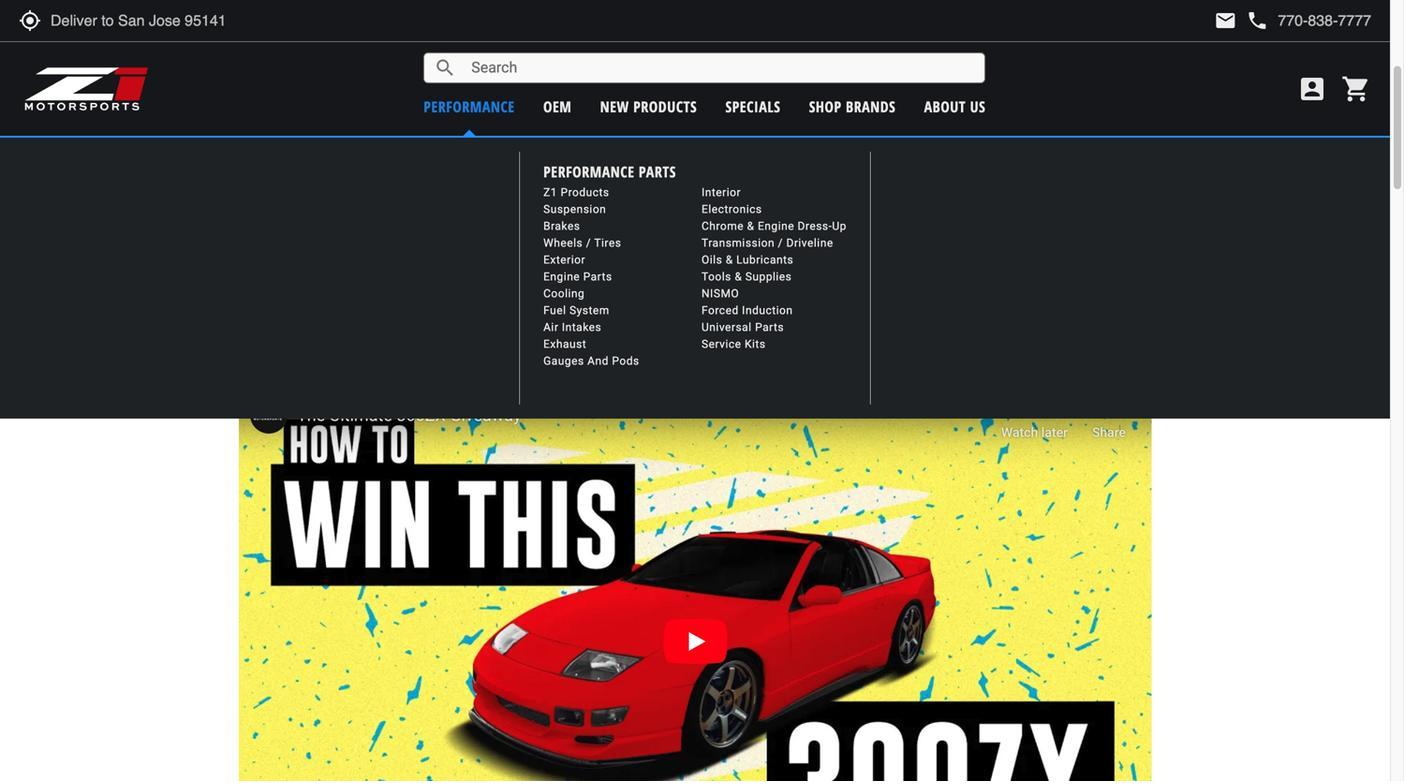 Task type: vqa. For each thing, say whether or not it's contained in the screenshot.
Supplies
yes



Task type: describe. For each thing, give the bounding box(es) containing it.
mail link
[[1215, 9, 1237, 32]]

exhaust link
[[544, 338, 587, 351]]

gauges and pods link
[[544, 355, 640, 368]]

currently
[[597, 146, 661, 164]]

shopping:
[[665, 146, 734, 164]]

y50
[[738, 146, 766, 164]]

performance link
[[424, 97, 515, 117]]

shopping_cart
[[1342, 74, 1372, 104]]

intakes
[[562, 321, 602, 334]]

nismo
[[702, 287, 740, 300]]

driveline
[[787, 237, 834, 250]]

oem
[[543, 97, 572, 117]]

specials link
[[726, 97, 781, 117]]

account_box link
[[1293, 74, 1333, 104]]

brakes
[[544, 220, 580, 233]]

phone
[[1247, 9, 1269, 32]]

Search search field
[[457, 53, 985, 82]]

specials
[[726, 97, 781, 117]]

z1 products link
[[544, 186, 610, 199]]

pods
[[612, 355, 640, 368]]

mail phone
[[1215, 9, 1269, 32]]

phone link
[[1247, 9, 1372, 32]]

performance parts link
[[544, 161, 676, 183]]

exterior
[[544, 254, 586, 267]]

cooling
[[544, 287, 585, 300]]

up
[[833, 220, 847, 233]]

z1 products suspension brakes wheels / tires exterior engine parts cooling fuel system air intakes exhaust gauges and pods
[[544, 186, 640, 368]]

products
[[561, 186, 610, 199]]

my_location
[[19, 9, 41, 32]]

new
[[600, 97, 629, 117]]

electronics link
[[702, 203, 762, 216]]

interior link
[[702, 186, 741, 199]]

kits
[[745, 338, 766, 351]]

forced induction link
[[702, 304, 793, 317]]

z1
[[544, 186, 558, 199]]

gauges
[[544, 355, 584, 368]]

air intakes link
[[544, 321, 602, 334]]

tires
[[594, 237, 622, 250]]

cooling link
[[544, 287, 585, 300]]

performance
[[424, 97, 515, 117]]

currently shopping: y50
[[597, 146, 766, 164]]

wheels / tires link
[[544, 237, 622, 250]]

universal
[[702, 321, 752, 334]]

exhaust
[[544, 338, 587, 351]]

shop brands link
[[809, 97, 896, 117]]

brakes link
[[544, 220, 580, 233]]

fuel
[[544, 304, 566, 317]]

oem link
[[543, 97, 572, 117]]

system
[[570, 304, 610, 317]]

tools & supplies link
[[702, 270, 792, 284]]

performance parts
[[544, 162, 676, 182]]

parts inside interior electronics chrome & engine dress-up transmission / driveline oils & lubricants tools & supplies nismo forced induction universal parts service kits
[[755, 321, 784, 334]]

suspension link
[[544, 203, 607, 216]]

mail
[[1215, 9, 1237, 32]]

service
[[702, 338, 742, 351]]

service kits link
[[702, 338, 766, 351]]

account_box
[[1298, 74, 1328, 104]]



Task type: locate. For each thing, give the bounding box(es) containing it.
/ left tires
[[586, 237, 591, 250]]

1 / from the left
[[586, 237, 591, 250]]

& up transmission
[[747, 220, 755, 233]]

engine
[[758, 220, 795, 233], [544, 270, 580, 284]]

about left us
[[925, 97, 966, 117]]

about
[[925, 97, 966, 117], [584, 322, 650, 361]]

about down system
[[584, 322, 650, 361]]

performance
[[544, 162, 635, 182]]

forced
[[702, 304, 739, 317]]

2 / from the left
[[778, 237, 783, 250]]

2 vertical spatial parts
[[755, 321, 784, 334]]

induction
[[742, 304, 793, 317]]

2 horizontal spatial &
[[747, 220, 755, 233]]

transmission / driveline link
[[702, 237, 834, 250]]

0 vertical spatial about
[[925, 97, 966, 117]]

engine parts link
[[544, 270, 613, 284]]

1 vertical spatial &
[[726, 254, 733, 267]]

new products link
[[600, 97, 697, 117]]

about for about us
[[925, 97, 966, 117]]

shop brands
[[809, 97, 896, 117]]

search
[[434, 57, 457, 79]]

1 horizontal spatial parts
[[639, 162, 676, 182]]

dress-
[[798, 220, 833, 233]]

&
[[747, 220, 755, 233], [726, 254, 733, 267], [735, 270, 742, 284]]

engine inside interior electronics chrome & engine dress-up transmission / driveline oils & lubricants tools & supplies nismo forced induction universal parts service kits
[[758, 220, 795, 233]]

interior
[[702, 186, 741, 199]]

air
[[544, 321, 559, 334]]

chrome
[[702, 220, 744, 233]]

2 vertical spatial &
[[735, 270, 742, 284]]

nismo link
[[702, 287, 740, 300]]

fuel system link
[[544, 304, 610, 317]]

about for about the giveaway
[[584, 322, 650, 361]]

about us link
[[925, 97, 986, 117]]

parts
[[639, 162, 676, 182], [583, 270, 613, 284], [755, 321, 784, 334]]

1 horizontal spatial engine
[[758, 220, 795, 233]]

0 vertical spatial parts
[[639, 162, 676, 182]]

engine up transmission / driveline link
[[758, 220, 795, 233]]

tools
[[702, 270, 732, 284]]

exterior link
[[544, 254, 586, 267]]

the
[[657, 322, 693, 361]]

lubricants
[[737, 254, 794, 267]]

& right the 'oils'
[[726, 254, 733, 267]]

about us
[[925, 97, 986, 117]]

oils & lubricants link
[[702, 254, 794, 267]]

supplies
[[746, 270, 792, 284]]

and
[[588, 355, 609, 368]]

engine inside z1 products suspension brakes wheels / tires exterior engine parts cooling fuel system air intakes exhaust gauges and pods
[[544, 270, 580, 284]]

1 vertical spatial parts
[[583, 270, 613, 284]]

0 horizontal spatial &
[[726, 254, 733, 267]]

parts inside z1 products suspension brakes wheels / tires exterior engine parts cooling fuel system air intakes exhaust gauges and pods
[[583, 270, 613, 284]]

oils
[[702, 254, 723, 267]]

/
[[586, 237, 591, 250], [778, 237, 783, 250]]

shopping_cart link
[[1337, 74, 1372, 104]]

universal parts link
[[702, 321, 784, 334]]

suspension
[[544, 203, 607, 216]]

0 horizontal spatial parts
[[583, 270, 613, 284]]

1 horizontal spatial &
[[735, 270, 742, 284]]

products
[[634, 97, 697, 117]]

1 horizontal spatial about
[[925, 97, 966, 117]]

0 horizontal spatial engine
[[544, 270, 580, 284]]

electronics
[[702, 203, 762, 216]]

us
[[970, 97, 986, 117]]

/ inside interior electronics chrome & engine dress-up transmission / driveline oils & lubricants tools & supplies nismo forced induction universal parts service kits
[[778, 237, 783, 250]]

z1 motorsports logo image
[[23, 66, 149, 112]]

shop
[[809, 97, 842, 117]]

0 horizontal spatial /
[[586, 237, 591, 250]]

about the giveaway
[[584, 322, 807, 361]]

2 horizontal spatial parts
[[755, 321, 784, 334]]

giveaway
[[700, 322, 807, 361]]

1 horizontal spatial /
[[778, 237, 783, 250]]

1 vertical spatial about
[[584, 322, 650, 361]]

interior electronics chrome & engine dress-up transmission / driveline oils & lubricants tools & supplies nismo forced induction universal parts service kits
[[702, 186, 847, 351]]

0 horizontal spatial about
[[584, 322, 650, 361]]

/ down 'chrome & engine dress-up' link
[[778, 237, 783, 250]]

0 vertical spatial &
[[747, 220, 755, 233]]

/ inside z1 products suspension brakes wheels / tires exterior engine parts cooling fuel system air intakes exhaust gauges and pods
[[586, 237, 591, 250]]

1 vertical spatial engine
[[544, 270, 580, 284]]

& down the oils & lubricants link
[[735, 270, 742, 284]]

chrome & engine dress-up link
[[702, 220, 847, 233]]

transmission
[[702, 237, 775, 250]]

0 vertical spatial engine
[[758, 220, 795, 233]]

new products
[[600, 97, 697, 117]]

wheels
[[544, 237, 583, 250]]

engine up cooling link
[[544, 270, 580, 284]]

brands
[[846, 97, 896, 117]]



